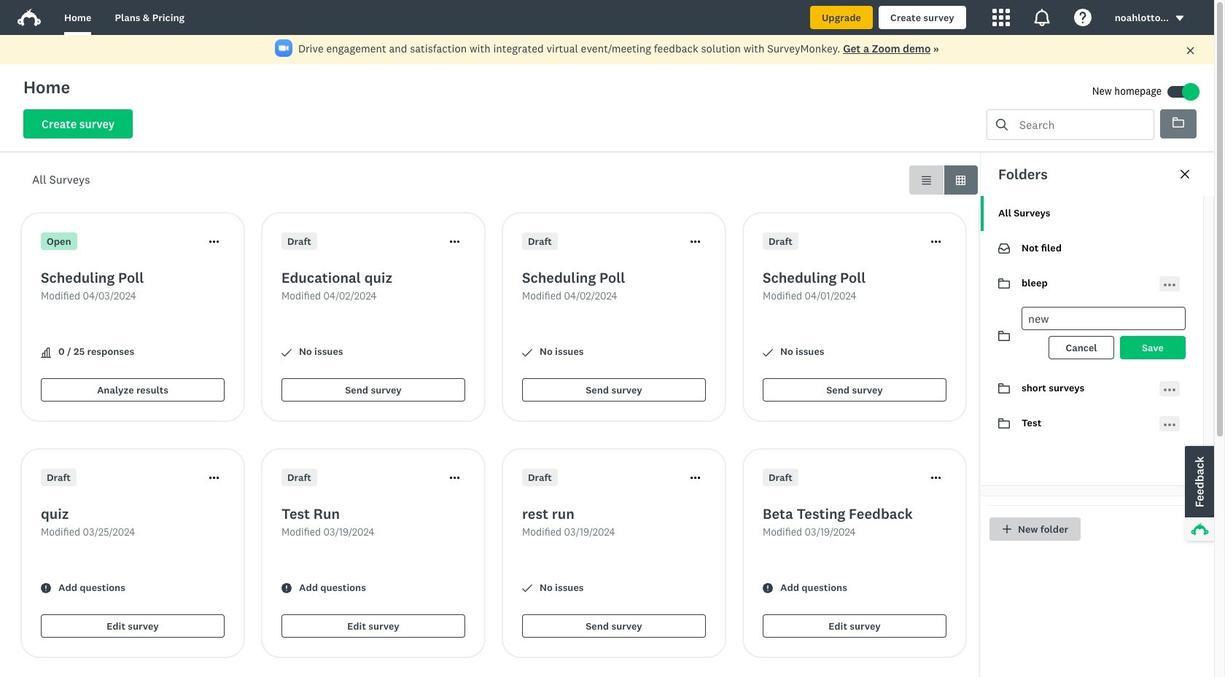 Task type: vqa. For each thing, say whether or not it's contained in the screenshot.
the right No issues image
yes



Task type: locate. For each thing, give the bounding box(es) containing it.
new folder image
[[1002, 524, 1012, 535], [1003, 525, 1012, 534]]

folders image
[[1173, 117, 1185, 128]]

warning image
[[41, 584, 51, 594], [282, 584, 292, 594]]

brand logo image
[[18, 6, 41, 29], [18, 9, 41, 26]]

1 open menu image from the top
[[1164, 279, 1176, 291]]

None text field
[[1022, 307, 1186, 330]]

dropdown arrow icon image
[[1175, 13, 1185, 24], [1176, 16, 1184, 21]]

short surveys image
[[999, 384, 1010, 394]]

open menu image
[[1164, 279, 1176, 291], [1164, 283, 1176, 286], [1164, 384, 1176, 396], [1164, 388, 1176, 391], [1164, 419, 1176, 431]]

folders image
[[1173, 117, 1185, 128]]

notification center icon image
[[1033, 9, 1051, 26]]

x image
[[1186, 46, 1195, 55]]

2 brand logo image from the top
[[18, 9, 41, 26]]

products icon image
[[993, 9, 1010, 26], [993, 9, 1010, 26]]

2 new image from the top
[[999, 331, 1010, 341]]

response based pricing icon image
[[1016, 447, 1063, 494]]

1 not filed image from the top
[[999, 243, 1010, 255]]

response count image
[[41, 348, 51, 358]]

dialog
[[980, 152, 1214, 678]]

1 new image from the top
[[999, 330, 1010, 342]]

3 open menu image from the top
[[1164, 384, 1176, 396]]

2 not filed image from the top
[[999, 244, 1010, 254]]

1 bleep image from the top
[[999, 278, 1010, 290]]

group
[[910, 166, 978, 195]]

short surveys image
[[999, 383, 1010, 395]]

bleep image
[[999, 278, 1010, 290], [999, 279, 1010, 289]]

0 horizontal spatial warning image
[[41, 584, 51, 594]]

not filed image
[[999, 243, 1010, 255], [999, 244, 1010, 254]]

no issues image
[[282, 348, 292, 358], [522, 348, 532, 358], [522, 584, 532, 594]]

warning image
[[763, 584, 773, 594]]

Search text field
[[1008, 110, 1154, 139]]

search image
[[996, 119, 1008, 131], [996, 119, 1008, 131]]

4 open menu image from the top
[[1164, 388, 1176, 391]]

1 horizontal spatial warning image
[[282, 584, 292, 594]]

new image
[[999, 330, 1010, 342], [999, 331, 1010, 341]]

2 open menu image from the top
[[1164, 283, 1176, 286]]

response count image
[[41, 348, 51, 358]]

1 brand logo image from the top
[[18, 6, 41, 29]]

test image
[[999, 419, 1010, 429]]



Task type: describe. For each thing, give the bounding box(es) containing it.
5 open menu image from the top
[[1164, 419, 1176, 431]]

2 warning image from the left
[[282, 584, 292, 594]]

help icon image
[[1074, 9, 1092, 26]]

no issues image
[[763, 348, 773, 358]]

2 bleep image from the top
[[999, 279, 1010, 289]]

1 warning image from the left
[[41, 584, 51, 594]]

test image
[[999, 418, 1010, 430]]

open menu image
[[1164, 423, 1176, 426]]



